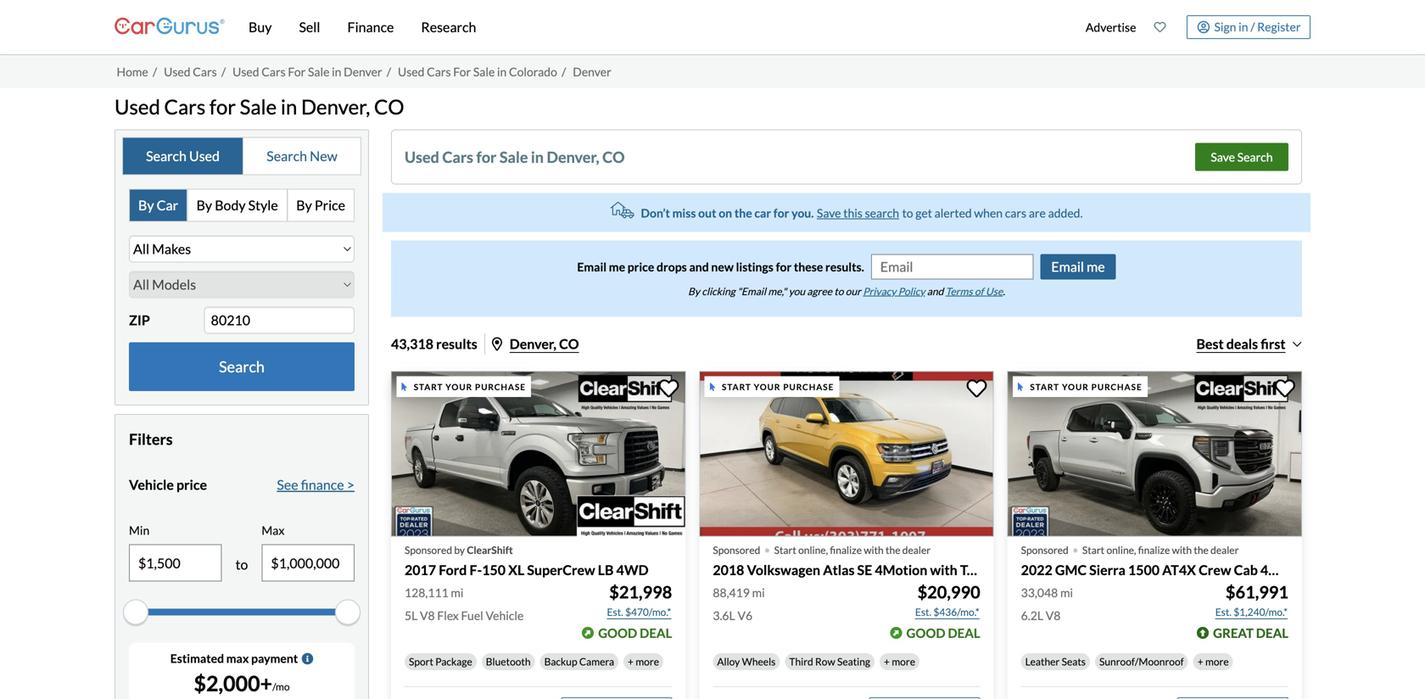 Task type: locate. For each thing, give the bounding box(es) containing it.
to left max text box at the left bottom of page
[[235, 556, 248, 573]]

new
[[711, 259, 734, 274]]

2 v8 from the left
[[1046, 608, 1061, 623]]

third row seating
[[789, 655, 870, 668]]

sponsored up 2022
[[1021, 544, 1069, 556]]

drops
[[657, 259, 687, 274]]

menu bar containing buy
[[225, 0, 1077, 54]]

2 mouse pointer image from the left
[[710, 382, 715, 391]]

3 + more from the left
[[1198, 655, 1229, 668]]

alerted
[[935, 206, 972, 220]]

1 deal from the left
[[640, 625, 672, 640]]

by
[[138, 197, 154, 213], [196, 197, 212, 213], [296, 197, 312, 213], [688, 285, 700, 297]]

with up at4x
[[1172, 544, 1192, 556]]

results
[[436, 335, 477, 352]]

est. up the great
[[1215, 606, 1232, 618]]

sponsored up 2018
[[713, 544, 760, 556]]

1 horizontal spatial +
[[884, 655, 890, 668]]

+ for $20,990
[[884, 655, 890, 668]]

1 horizontal spatial + more
[[884, 655, 915, 668]]

2 horizontal spatial with
[[1172, 544, 1192, 556]]

0 horizontal spatial v8
[[420, 608, 435, 623]]

good deal down est. $436/mo.* button
[[906, 625, 980, 640]]

more
[[636, 655, 659, 668], [892, 655, 915, 668], [1205, 655, 1229, 668]]

est. down the $21,998
[[607, 606, 623, 618]]

mouse pointer image for ·
[[710, 382, 715, 391]]

· for $61,991
[[1072, 533, 1079, 564]]

3 purchase from the left
[[1092, 382, 1142, 392]]

2 horizontal spatial the
[[1194, 544, 1209, 556]]

good down est. $470/mo.* button
[[598, 625, 637, 640]]

1 horizontal spatial the
[[886, 544, 901, 556]]

+ more down the great
[[1198, 655, 1229, 668]]

max
[[226, 651, 249, 666]]

3 mi from the left
[[1060, 585, 1073, 600]]

by left the car
[[138, 197, 154, 213]]

agree
[[807, 285, 832, 297]]

the inside sponsored · start online, finalize with the dealer 2022 gmc sierra 1500 at4x crew cab 4wd
[[1194, 544, 1209, 556]]

1 horizontal spatial me
[[1087, 258, 1105, 275]]

used cars for sale in denver link
[[233, 64, 382, 79]]

estimated max payment
[[170, 651, 298, 666]]

kurkuma yellow metallic 2018 volkswagen atlas se 4motion with technology suv / crossover all-wheel drive automatic image
[[699, 371, 994, 537]]

0 horizontal spatial the
[[735, 206, 752, 220]]

me
[[1087, 258, 1105, 275], [609, 259, 625, 274]]

est. inside '$61,991 est. $1,240/mo.*'
[[1215, 606, 1232, 618]]

mouse pointer image for by
[[402, 382, 407, 391]]

v8 inside 128,111 mi 5l v8 flex fuel vehicle
[[420, 608, 435, 623]]

vehicle right fuel
[[486, 608, 524, 623]]

mi inside 128,111 mi 5l v8 flex fuel vehicle
[[451, 585, 464, 600]]

online, inside sponsored · start online, finalize with the dealer 2022 gmc sierra 1500 at4x crew cab 4wd
[[1107, 544, 1136, 556]]

2 more from the left
[[892, 655, 915, 668]]

1 denver from the left
[[344, 64, 382, 79]]

1 your from the left
[[446, 382, 473, 392]]

1 horizontal spatial good deal
[[906, 625, 980, 640]]

bluetooth
[[486, 655, 531, 668]]

128,111
[[405, 585, 449, 600]]

dealer inside sponsored · start online, finalize with the dealer 2018 volkswagen atlas se 4motion with technology
[[902, 544, 931, 556]]

2 horizontal spatial sponsored
[[1021, 544, 1069, 556]]

policy
[[898, 285, 925, 297]]

0 horizontal spatial with
[[864, 544, 884, 556]]

v8 inside "33,048 mi 6.2l v8"
[[1046, 608, 1061, 623]]

0 horizontal spatial + more
[[628, 655, 659, 668]]

start inside sponsored · start online, finalize with the dealer 2022 gmc sierra 1500 at4x crew cab 4wd
[[1082, 544, 1105, 556]]

v6
[[738, 608, 753, 623]]

1 vertical spatial co
[[602, 147, 625, 166]]

0 horizontal spatial vehicle
[[129, 476, 174, 493]]

search for search new
[[267, 148, 307, 164]]

2 good from the left
[[906, 625, 946, 640]]

purchase
[[475, 382, 526, 392], [783, 382, 834, 392], [1092, 382, 1142, 392]]

car
[[755, 206, 771, 220]]

3 more from the left
[[1205, 655, 1229, 668]]

3 sponsored from the left
[[1021, 544, 1069, 556]]

1 est. from the left
[[607, 606, 623, 618]]

price up min text field
[[176, 476, 207, 493]]

2 horizontal spatial deal
[[1256, 625, 1289, 640]]

leather seats
[[1025, 655, 1086, 668]]

for
[[209, 95, 236, 119], [476, 147, 497, 166], [774, 206, 789, 220], [776, 259, 792, 274]]

me inside email me button
[[1087, 258, 1105, 275]]

/ right home
[[153, 64, 157, 79]]

for down sell dropdown button
[[288, 64, 306, 79]]

2022
[[1021, 562, 1053, 578]]

supercrew
[[527, 562, 595, 578]]

vehicle price
[[129, 476, 207, 493]]

v8 right 6.2l
[[1046, 608, 1061, 623]]

email for email me
[[1051, 258, 1084, 275]]

the up 4motion
[[886, 544, 901, 556]]

1 sponsored from the left
[[405, 544, 452, 556]]

0 horizontal spatial co
[[374, 95, 404, 119]]

1 horizontal spatial save
[[1211, 150, 1235, 164]]

1 horizontal spatial good
[[906, 625, 946, 640]]

1 v8 from the left
[[420, 608, 435, 623]]

your for $21,998
[[446, 382, 473, 392]]

deal down $470/mo.* at the left of the page
[[640, 625, 672, 640]]

1 horizontal spatial more
[[892, 655, 915, 668]]

2 mi from the left
[[752, 585, 765, 600]]

1 purchase from the left
[[475, 382, 526, 392]]

/mo
[[272, 681, 290, 693]]

atlas
[[823, 562, 855, 578]]

1 dealer from the left
[[902, 544, 931, 556]]

2 + more from the left
[[884, 655, 915, 668]]

0 vertical spatial denver,
[[301, 95, 370, 119]]

silver 2017 ford f-150 xl supercrew lb 4wd pickup truck four-wheel drive 6-speed automatic image
[[391, 371, 686, 537]]

clearshift image
[[577, 495, 686, 537]]

0 vertical spatial used cars for sale in denver, co
[[115, 95, 404, 119]]

sell button
[[285, 0, 334, 54]]

· inside sponsored · start online, finalize with the dealer 2018 volkswagen atlas se 4motion with technology
[[764, 533, 771, 564]]

/ down finance dropdown button
[[387, 64, 391, 79]]

1 vertical spatial and
[[927, 285, 944, 297]]

2 finalize from the left
[[1138, 544, 1170, 556]]

+
[[628, 655, 634, 668], [884, 655, 890, 668], [1198, 655, 1204, 668]]

used cars link
[[164, 64, 217, 79]]

4wd
[[616, 562, 649, 578], [1261, 562, 1293, 578]]

1 vertical spatial vehicle
[[486, 608, 524, 623]]

· right 2018
[[764, 533, 771, 564]]

search used
[[146, 148, 220, 164]]

with inside sponsored · start online, finalize with the dealer 2022 gmc sierra 1500 at4x crew cab 4wd
[[1172, 544, 1192, 556]]

research button
[[408, 0, 490, 54]]

price left drops
[[628, 259, 654, 274]]

finalize up the 1500
[[1138, 544, 1170, 556]]

mi down gmc
[[1060, 585, 1073, 600]]

2 + from the left
[[884, 655, 890, 668]]

2 start your purchase from the left
[[722, 382, 834, 392]]

v8 for ·
[[1046, 608, 1061, 623]]

menu bar
[[225, 0, 1077, 54]]

sponsored for $21,998
[[405, 544, 452, 556]]

denver,
[[301, 95, 370, 119], [547, 147, 599, 166], [510, 335, 557, 352]]

/ right colorado
[[562, 64, 566, 79]]

and left new
[[689, 259, 709, 274]]

0 horizontal spatial sponsored
[[405, 544, 452, 556]]

mouse pointer image
[[402, 382, 407, 391], [710, 382, 715, 391]]

>
[[347, 476, 355, 493]]

with up $20,990
[[930, 562, 958, 578]]

0 horizontal spatial finalize
[[830, 544, 862, 556]]

1 + from the left
[[628, 655, 634, 668]]

by price tab
[[288, 190, 354, 221]]

cars
[[193, 64, 217, 79], [262, 64, 286, 79], [427, 64, 451, 79], [164, 95, 206, 119], [442, 147, 473, 166]]

search inside tab
[[267, 148, 307, 164]]

silver 2022 gmc sierra 1500 at4x crew cab 4wd pickup truck four-wheel drive 10-speed automatic image
[[1008, 371, 1302, 537]]

alloy
[[717, 655, 740, 668]]

with
[[864, 544, 884, 556], [1172, 544, 1192, 556], [930, 562, 958, 578]]

save search
[[1211, 150, 1273, 164]]

the up crew
[[1194, 544, 1209, 556]]

· inside sponsored · start online, finalize with the dealer 2022 gmc sierra 1500 at4x crew cab 4wd
[[1072, 533, 1079, 564]]

see
[[277, 476, 298, 493]]

2 4wd from the left
[[1261, 562, 1293, 578]]

start your purchase for $61,991
[[1030, 382, 1142, 392]]

more down $470/mo.* at the left of the page
[[636, 655, 659, 668]]

1 · from the left
[[764, 533, 771, 564]]

good deal down est. $470/mo.* button
[[598, 625, 672, 640]]

0 horizontal spatial mouse pointer image
[[402, 382, 407, 391]]

sponsored up 2017
[[405, 544, 452, 556]]

search inside tab
[[146, 148, 187, 164]]

the inside sponsored · start online, finalize with the dealer 2018 volkswagen atlas se 4motion with technology
[[886, 544, 901, 556]]

$61,991
[[1226, 582, 1289, 602]]

sponsored inside sponsored · start online, finalize with the dealer 2022 gmc sierra 1500 at4x crew cab 4wd
[[1021, 544, 1069, 556]]

est. inside $20,990 est. $436/mo.*
[[915, 606, 932, 618]]

online, for $20,990
[[798, 544, 828, 556]]

2 sponsored from the left
[[713, 544, 760, 556]]

finalize inside sponsored · start online, finalize with the dealer 2018 volkswagen atlas se 4motion with technology
[[830, 544, 862, 556]]

33,048
[[1021, 585, 1058, 600]]

1 horizontal spatial mi
[[752, 585, 765, 600]]

used
[[164, 64, 191, 79], [233, 64, 259, 79], [398, 64, 425, 79], [115, 95, 160, 119], [405, 147, 439, 166], [189, 148, 220, 164]]

0 horizontal spatial 4wd
[[616, 562, 649, 578]]

by left clicking
[[688, 285, 700, 297]]

online, for $61,991
[[1107, 544, 1136, 556]]

dealer up 4motion
[[902, 544, 931, 556]]

1 horizontal spatial with
[[930, 562, 958, 578]]

you.
[[792, 206, 814, 220]]

2 deal from the left
[[948, 625, 980, 640]]

me for email me price drops and new listings for these results.
[[609, 259, 625, 274]]

more down the great
[[1205, 655, 1229, 668]]

sponsored by clearshift 2017 ford f-150 xl supercrew lb 4wd
[[405, 544, 649, 578]]

deal for $61,991
[[1256, 625, 1289, 640]]

1 finalize from the left
[[830, 544, 862, 556]]

map marker alt image
[[492, 337, 502, 351]]

2 horizontal spatial + more
[[1198, 655, 1229, 668]]

1 online, from the left
[[798, 544, 828, 556]]

1 vertical spatial price
[[176, 476, 207, 493]]

+ right camera
[[628, 655, 634, 668]]

great
[[1213, 625, 1254, 640]]

denver, co button
[[492, 335, 579, 352]]

and right policy
[[927, 285, 944, 297]]

tab list
[[122, 137, 361, 175], [129, 189, 355, 222]]

to left our on the top right of the page
[[834, 285, 844, 297]]

2 est. from the left
[[915, 606, 932, 618]]

mi up v6
[[752, 585, 765, 600]]

buy
[[249, 19, 272, 35]]

1 vertical spatial denver,
[[547, 147, 599, 166]]

0 horizontal spatial ·
[[764, 533, 771, 564]]

for down research 'dropdown button' on the left of page
[[453, 64, 471, 79]]

1 horizontal spatial price
[[628, 259, 654, 274]]

+ more right camera
[[628, 655, 659, 668]]

/ left register
[[1251, 19, 1255, 34]]

0 horizontal spatial save
[[817, 206, 841, 220]]

2 horizontal spatial +
[[1198, 655, 1204, 668]]

by for by car
[[138, 197, 154, 213]]

by left body
[[196, 197, 212, 213]]

1500
[[1128, 562, 1160, 578]]

online, up sierra
[[1107, 544, 1136, 556]]

by left price on the top of the page
[[296, 197, 312, 213]]

to left get
[[902, 206, 913, 220]]

1 horizontal spatial v8
[[1046, 608, 1061, 623]]

2 good deal from the left
[[906, 625, 980, 640]]

menu containing sign in / register
[[1077, 3, 1311, 51]]

denver down finance dropdown button
[[344, 64, 382, 79]]

your for $20,990
[[754, 382, 781, 392]]

0 horizontal spatial to
[[235, 556, 248, 573]]

2 horizontal spatial to
[[902, 206, 913, 220]]

0 horizontal spatial me
[[609, 259, 625, 274]]

finalize inside sponsored · start online, finalize with the dealer 2022 gmc sierra 1500 at4x crew cab 4wd
[[1138, 544, 1170, 556]]

0 horizontal spatial price
[[176, 476, 207, 493]]

1 horizontal spatial denver
[[573, 64, 611, 79]]

with up se
[[864, 544, 884, 556]]

lb
[[598, 562, 614, 578]]

0 horizontal spatial est.
[[607, 606, 623, 618]]

sport package
[[409, 655, 472, 668]]

miss
[[672, 206, 696, 220]]

1 good deal from the left
[[598, 625, 672, 640]]

start your purchase
[[414, 382, 526, 392], [722, 382, 834, 392], [1030, 382, 1142, 392]]

2 dealer from the left
[[1211, 544, 1239, 556]]

more right seating
[[892, 655, 915, 668]]

mi inside 88,419 mi 3.6l v6
[[752, 585, 765, 600]]

email left drops
[[577, 259, 607, 274]]

email down added.
[[1051, 258, 1084, 275]]

0 horizontal spatial good deal
[[598, 625, 672, 640]]

don't
[[641, 206, 670, 220]]

0 vertical spatial save
[[1211, 150, 1235, 164]]

with for $20,990
[[864, 544, 884, 556]]

· left sierra
[[1072, 533, 1079, 564]]

1 horizontal spatial finalize
[[1138, 544, 1170, 556]]

Email email field
[[872, 255, 1033, 279]]

finalize
[[830, 544, 862, 556], [1138, 544, 1170, 556]]

finalize for $20,990
[[830, 544, 862, 556]]

mi down ford
[[451, 585, 464, 600]]

4wd up the $21,998
[[616, 562, 649, 578]]

2 purchase from the left
[[783, 382, 834, 392]]

$2,000+ /mo
[[194, 671, 290, 696]]

est. for $21,998
[[607, 606, 623, 618]]

1 4wd from the left
[[616, 562, 649, 578]]

+ for $61,991
[[1198, 655, 1204, 668]]

+ more right seating
[[884, 655, 915, 668]]

terms of use link
[[946, 285, 1003, 297]]

deal for $21,998
[[640, 625, 672, 640]]

1 horizontal spatial mouse pointer image
[[710, 382, 715, 391]]

by price
[[296, 197, 345, 213]]

start for $61,991
[[1030, 382, 1060, 392]]

1 horizontal spatial sponsored
[[713, 544, 760, 556]]

2 horizontal spatial your
[[1062, 382, 1089, 392]]

dealer up crew
[[1211, 544, 1239, 556]]

0 horizontal spatial and
[[689, 259, 709, 274]]

mi
[[451, 585, 464, 600], [752, 585, 765, 600], [1060, 585, 1073, 600]]

1 vertical spatial save
[[817, 206, 841, 220]]

1 horizontal spatial 4wd
[[1261, 562, 1293, 578]]

search for search used
[[146, 148, 187, 164]]

1 horizontal spatial used cars for sale in denver, co
[[405, 147, 625, 166]]

me for email me
[[1087, 258, 1105, 275]]

+ right sunroof/moonroof
[[1198, 655, 1204, 668]]

buy button
[[235, 0, 285, 54]]

2 horizontal spatial start your purchase
[[1030, 382, 1142, 392]]

1 horizontal spatial vehicle
[[486, 608, 524, 623]]

0 horizontal spatial mi
[[451, 585, 464, 600]]

2 horizontal spatial more
[[1205, 655, 1229, 668]]

est. $1,240/mo.* button
[[1215, 603, 1289, 620]]

1 horizontal spatial deal
[[948, 625, 980, 640]]

0 horizontal spatial your
[[446, 382, 473, 392]]

sponsored · start online, finalize with the dealer 2022 gmc sierra 1500 at4x crew cab 4wd
[[1021, 533, 1293, 578]]

0 horizontal spatial for
[[288, 64, 306, 79]]

2 online, from the left
[[1107, 544, 1136, 556]]

these
[[794, 259, 823, 274]]

0 horizontal spatial purchase
[[475, 382, 526, 392]]

results.
[[825, 259, 864, 274]]

1 horizontal spatial email
[[1051, 258, 1084, 275]]

1 good from the left
[[598, 625, 637, 640]]

·
[[764, 533, 771, 564], [1072, 533, 1079, 564]]

est. for $20,990
[[915, 606, 932, 618]]

finance
[[301, 476, 344, 493]]

2 horizontal spatial mi
[[1060, 585, 1073, 600]]

0 horizontal spatial email
[[577, 259, 607, 274]]

finalize up "atlas"
[[830, 544, 862, 556]]

good deal
[[598, 625, 672, 640], [906, 625, 980, 640]]

the for $20,990
[[886, 544, 901, 556]]

2 · from the left
[[1072, 533, 1079, 564]]

v8 right "5l"
[[420, 608, 435, 623]]

3 + from the left
[[1198, 655, 1204, 668]]

the right on
[[735, 206, 752, 220]]

mi inside "33,048 mi 6.2l v8"
[[1060, 585, 1073, 600]]

by body style tab
[[188, 190, 288, 221]]

denver right colorado
[[573, 64, 611, 79]]

2 your from the left
[[754, 382, 781, 392]]

save this search button
[[817, 206, 899, 220]]

menu
[[1077, 3, 1311, 51]]

1 horizontal spatial for
[[453, 64, 471, 79]]

1 start your purchase from the left
[[414, 382, 526, 392]]

0 vertical spatial and
[[689, 259, 709, 274]]

vehicle down filters
[[129, 476, 174, 493]]

advertise
[[1086, 20, 1136, 34]]

1 vertical spatial tab list
[[129, 189, 355, 222]]

3 start your purchase from the left
[[1030, 382, 1142, 392]]

privacy policy link
[[863, 285, 925, 297]]

0 horizontal spatial dealer
[[902, 544, 931, 556]]

good deal for ·
[[906, 625, 980, 640]]

3 your from the left
[[1062, 382, 1089, 392]]

se
[[857, 562, 872, 578]]

est. down $20,990
[[915, 606, 932, 618]]

search
[[865, 206, 899, 220]]

listings
[[736, 259, 774, 274]]

0 horizontal spatial +
[[628, 655, 634, 668]]

4wd inside sponsored by clearshift 2017 ford f-150 xl supercrew lb 4wd
[[616, 562, 649, 578]]

1 mi from the left
[[451, 585, 464, 600]]

1 horizontal spatial start your purchase
[[722, 382, 834, 392]]

use
[[986, 285, 1003, 297]]

1 mouse pointer image from the left
[[402, 382, 407, 391]]

1 horizontal spatial purchase
[[783, 382, 834, 392]]

2 horizontal spatial purchase
[[1092, 382, 1142, 392]]

good deal for clearshift
[[598, 625, 672, 640]]

1 horizontal spatial online,
[[1107, 544, 1136, 556]]

2 vertical spatial co
[[559, 335, 579, 352]]

colorado
[[509, 64, 557, 79]]

33,048 mi 6.2l v8
[[1021, 585, 1073, 623]]

to
[[902, 206, 913, 220], [834, 285, 844, 297], [235, 556, 248, 573]]

dealer inside sponsored · start online, finalize with the dealer 2022 gmc sierra 1500 at4x crew cab 4wd
[[1211, 544, 1239, 556]]

0 horizontal spatial start your purchase
[[414, 382, 526, 392]]

sponsored inside sponsored · start online, finalize with the dealer 2018 volkswagen atlas se 4motion with technology
[[713, 544, 760, 556]]

1 horizontal spatial to
[[834, 285, 844, 297]]

Min text field
[[130, 545, 221, 581]]

3 deal from the left
[[1256, 625, 1289, 640]]

for
[[288, 64, 306, 79], [453, 64, 471, 79]]

3 est. from the left
[[1215, 606, 1232, 618]]

email inside button
[[1051, 258, 1084, 275]]

sponsored
[[405, 544, 452, 556], [713, 544, 760, 556], [1021, 544, 1069, 556]]

1 horizontal spatial your
[[754, 382, 781, 392]]

+ right seating
[[884, 655, 890, 668]]

0 horizontal spatial denver
[[344, 64, 382, 79]]

0 horizontal spatial good
[[598, 625, 637, 640]]

1 horizontal spatial ·
[[1072, 533, 1079, 564]]

email for email me price drops and new listings for these results.
[[577, 259, 607, 274]]

0 vertical spatial price
[[628, 259, 654, 274]]

online, up "atlas"
[[798, 544, 828, 556]]

deal down $1,240/mo.*
[[1256, 625, 1289, 640]]

dealer
[[902, 544, 931, 556], [1211, 544, 1239, 556]]

0 horizontal spatial deal
[[640, 625, 672, 640]]

$21,998 est. $470/mo.*
[[607, 582, 672, 618]]

0 vertical spatial vehicle
[[129, 476, 174, 493]]

deal down $436/mo.*
[[948, 625, 980, 640]]

1 horizontal spatial dealer
[[1211, 544, 1239, 556]]

0 vertical spatial tab list
[[122, 137, 361, 175]]

cars
[[1005, 206, 1027, 220]]

sponsored inside sponsored by clearshift 2017 ford f-150 xl supercrew lb 4wd
[[405, 544, 452, 556]]

vehicle inside 128,111 mi 5l v8 flex fuel vehicle
[[486, 608, 524, 623]]

0 horizontal spatial more
[[636, 655, 659, 668]]

1 horizontal spatial est.
[[915, 606, 932, 618]]

good down est. $436/mo.* button
[[906, 625, 946, 640]]

search for search
[[219, 357, 265, 376]]

saved cars image
[[1154, 21, 1166, 33]]

est. inside '$21,998 est. $470/mo.*'
[[607, 606, 623, 618]]

4wd up '$61,991'
[[1261, 562, 1293, 578]]

search inside "button"
[[219, 357, 265, 376]]

0 vertical spatial to
[[902, 206, 913, 220]]

2 horizontal spatial est.
[[1215, 606, 1232, 618]]

0 horizontal spatial online,
[[798, 544, 828, 556]]

dealer for $20,990
[[902, 544, 931, 556]]

more for $61,991
[[1205, 655, 1229, 668]]

"email
[[737, 285, 766, 297]]

online, inside sponsored · start online, finalize with the dealer 2018 volkswagen atlas se 4motion with technology
[[798, 544, 828, 556]]



Task type: describe. For each thing, give the bounding box(es) containing it.
sponsored for $20,990
[[713, 544, 760, 556]]

good for ·
[[906, 625, 946, 640]]

good for clearshift
[[598, 625, 637, 640]]

volkswagen
[[747, 562, 820, 578]]

ZIP telephone field
[[204, 306, 355, 334]]

at4x
[[1162, 562, 1196, 578]]

you
[[789, 285, 805, 297]]

clearshift
[[467, 544, 513, 556]]

the for $61,991
[[1194, 544, 1209, 556]]

1 horizontal spatial co
[[559, 335, 579, 352]]

save search button
[[1195, 143, 1289, 171]]

search used tab
[[123, 138, 244, 174]]

package
[[435, 655, 472, 668]]

6.2l
[[1021, 608, 1044, 623]]

dealer for $61,991
[[1211, 544, 1239, 556]]

sponsored for $61,991
[[1021, 544, 1069, 556]]

0 horizontal spatial used cars for sale in denver, co
[[115, 95, 404, 119]]

denver, co
[[510, 335, 579, 352]]

start your purchase for $21,998
[[414, 382, 526, 392]]

4wd inside sponsored · start online, finalize with the dealer 2022 gmc sierra 1500 at4x crew cab 4wd
[[1261, 562, 1293, 578]]

purchase for $21,998
[[475, 382, 526, 392]]

$20,990 est. $436/mo.*
[[915, 582, 980, 618]]

backup
[[544, 655, 577, 668]]

deal for $20,990
[[948, 625, 980, 640]]

purchase for $20,990
[[783, 382, 834, 392]]

+ more for $20,990
[[884, 655, 915, 668]]

sponsored · start online, finalize with the dealer 2018 volkswagen atlas se 4motion with technology
[[713, 533, 1029, 578]]

on
[[719, 206, 732, 220]]

user icon image
[[1197, 21, 1210, 33]]

price
[[315, 197, 345, 213]]

· for $20,990
[[764, 533, 771, 564]]

backup camera
[[544, 655, 614, 668]]

row
[[815, 655, 835, 668]]

more for $20,990
[[892, 655, 915, 668]]

sign in / register menu item
[[1175, 15, 1311, 39]]

est. $436/mo.* button
[[914, 603, 980, 620]]

terms
[[946, 285, 973, 297]]

search inside button
[[1237, 150, 1273, 164]]

2 for from the left
[[453, 64, 471, 79]]

/ right used cars link
[[221, 64, 226, 79]]

finance button
[[334, 0, 408, 54]]

cargurus logo homepage link image
[[115, 3, 225, 51]]

by body style
[[196, 197, 278, 213]]

our
[[846, 285, 861, 297]]

max
[[262, 523, 285, 537]]

seats
[[1062, 655, 1086, 668]]

your for $61,991
[[1062, 382, 1089, 392]]

$1,240/mo.*
[[1234, 606, 1288, 618]]

$20,990
[[918, 582, 980, 602]]

1 + more from the left
[[628, 655, 659, 668]]

mi for $61,991
[[1060, 585, 1073, 600]]

$436/mo.*
[[934, 606, 980, 618]]

.
[[1003, 285, 1005, 297]]

crew
[[1199, 562, 1231, 578]]

seating
[[837, 655, 870, 668]]

clicking
[[702, 285, 735, 297]]

0 vertical spatial co
[[374, 95, 404, 119]]

me,"
[[768, 285, 787, 297]]

mouse pointer image
[[1018, 382, 1023, 391]]

purchase for $61,991
[[1092, 382, 1142, 392]]

style
[[248, 197, 278, 213]]

tab list containing by car
[[129, 189, 355, 222]]

wheels
[[742, 655, 776, 668]]

fuel
[[461, 608, 483, 623]]

third
[[789, 655, 813, 668]]

body
[[215, 197, 246, 213]]

payment
[[251, 651, 298, 666]]

2 horizontal spatial co
[[602, 147, 625, 166]]

/ inside sign in / register link
[[1251, 19, 1255, 34]]

flex
[[437, 608, 459, 623]]

f-
[[470, 562, 482, 578]]

ford
[[439, 562, 467, 578]]

tab list containing search used
[[122, 137, 361, 175]]

research
[[421, 19, 476, 35]]

start inside sponsored · start online, finalize with the dealer 2018 volkswagen atlas se 4motion with technology
[[774, 544, 796, 556]]

start for $21,998
[[414, 382, 443, 392]]

2 vertical spatial to
[[235, 556, 248, 573]]

used inside tab
[[189, 148, 220, 164]]

Max text field
[[263, 545, 354, 581]]

3.6l
[[713, 608, 735, 623]]

mi for $20,990
[[752, 585, 765, 600]]

advertise link
[[1077, 3, 1145, 51]]

mi for $21,998
[[451, 585, 464, 600]]

1 vertical spatial to
[[834, 285, 844, 297]]

car
[[157, 197, 178, 213]]

150
[[482, 562, 506, 578]]

alloy wheels
[[717, 655, 776, 668]]

1 more from the left
[[636, 655, 659, 668]]

1 vertical spatial used cars for sale in denver, co
[[405, 147, 625, 166]]

4motion
[[875, 562, 928, 578]]

sell
[[299, 19, 320, 35]]

$21,998
[[609, 582, 672, 602]]

2 denver from the left
[[573, 64, 611, 79]]

finance
[[347, 19, 394, 35]]

1 horizontal spatial and
[[927, 285, 944, 297]]

search new tab
[[244, 138, 361, 174]]

camera
[[579, 655, 614, 668]]

1 for from the left
[[288, 64, 306, 79]]

search button
[[129, 342, 355, 391]]

by for by price
[[296, 197, 312, 213]]

register
[[1257, 19, 1301, 34]]

out
[[698, 206, 716, 220]]

in inside menu item
[[1239, 19, 1248, 34]]

sierra
[[1089, 562, 1126, 578]]

save inside button
[[1211, 150, 1235, 164]]

$2,000+
[[194, 671, 272, 696]]

email me price drops and new listings for these results.
[[577, 259, 864, 274]]

info circle image
[[301, 653, 313, 665]]

start your purchase for $20,990
[[722, 382, 834, 392]]

sign in / register link
[[1187, 15, 1311, 39]]

finalize for $61,991
[[1138, 544, 1170, 556]]

by for by body style
[[196, 197, 212, 213]]

by car
[[138, 197, 178, 213]]

v8 for by
[[420, 608, 435, 623]]

2 vertical spatial denver,
[[510, 335, 557, 352]]

sign in / register
[[1214, 19, 1301, 34]]

see finance > link
[[277, 475, 355, 495]]

2018
[[713, 562, 744, 578]]

min
[[129, 523, 150, 537]]

start for $20,990
[[722, 382, 751, 392]]

est. for $61,991
[[1215, 606, 1232, 618]]

128,111 mi 5l v8 flex fuel vehicle
[[405, 585, 524, 623]]

see finance >
[[277, 476, 355, 493]]

88,419 mi 3.6l v6
[[713, 585, 765, 623]]

technology
[[960, 562, 1029, 578]]

home
[[117, 64, 148, 79]]

by car tab
[[130, 190, 188, 221]]

search new
[[267, 148, 338, 164]]

2017
[[405, 562, 436, 578]]

+ more for $61,991
[[1198, 655, 1229, 668]]

with for $61,991
[[1172, 544, 1192, 556]]

new
[[310, 148, 338, 164]]

home / used cars / used cars for sale in denver / used cars for sale in colorado / denver
[[117, 64, 611, 79]]

when
[[974, 206, 1003, 220]]

cargurus logo homepage link link
[[115, 3, 225, 51]]



Task type: vqa. For each thing, say whether or not it's contained in the screenshot.
Email EMAIL FIELD
yes



